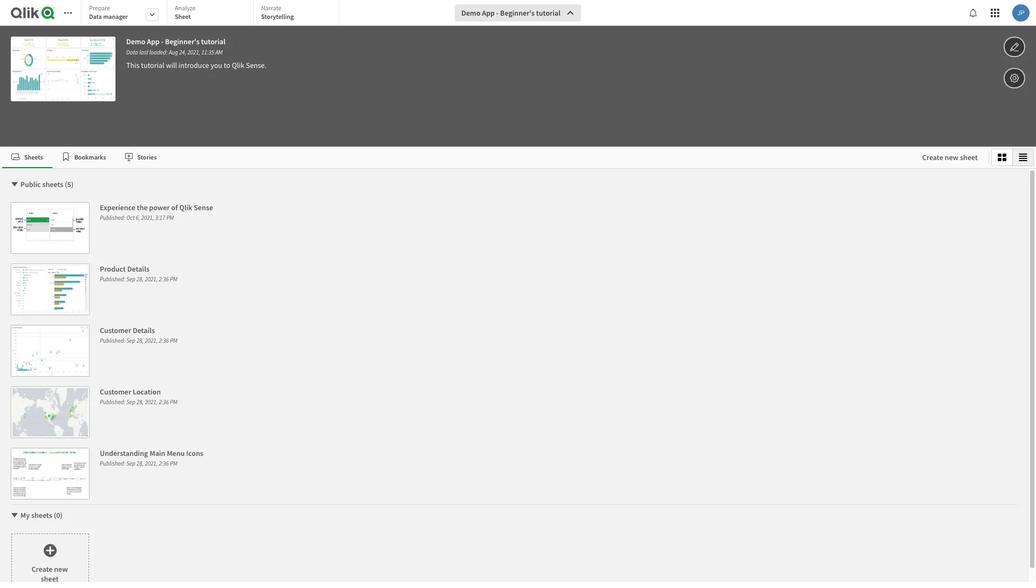 Task type: vqa. For each thing, say whether or not it's contained in the screenshot.
Customer Location Published: Sep 28, 2021, 2:36 PM
yes



Task type: describe. For each thing, give the bounding box(es) containing it.
understanding
[[100, 449, 148, 459]]

(5)
[[65, 180, 74, 189]]

narrate
[[261, 4, 282, 12]]

sheets button
[[2, 147, 52, 168]]

will
[[166, 60, 177, 70]]

you
[[211, 60, 222, 70]]

analyze sheet
[[175, 4, 196, 21]]

published: for product details
[[100, 276, 125, 283]]

product details published: sep 28, 2021, 2:36 pm
[[100, 265, 177, 283]]

data inside prepare data manager
[[89, 12, 102, 21]]

0 horizontal spatial create new sheet
[[32, 565, 68, 583]]

collapse image for my
[[10, 512, 19, 520]]

sheet inside create new sheet
[[41, 575, 59, 583]]

24,
[[179, 49, 186, 56]]

beginner's for demo app - beginner's tutorial data last loaded: aug 24, 2021, 11:35 am this tutorial will introduce you to qlik sense.
[[165, 37, 200, 46]]

qlik inside experience the power of qlik sense published: oct 6, 2021, 3:17 pm
[[179, 203, 192, 213]]

app for demo app - beginner's tutorial
[[482, 8, 495, 18]]

this
[[126, 60, 140, 70]]

new inside button
[[945, 153, 959, 162]]

aug
[[169, 49, 178, 56]]

main
[[150, 449, 165, 459]]

sep for customer details
[[126, 337, 135, 345]]

customer for customer details
[[100, 326, 131, 336]]

0 horizontal spatial tutorial
[[141, 60, 164, 70]]

stories button
[[115, 147, 166, 168]]

6,
[[136, 214, 140, 222]]

create new sheet button
[[914, 149, 987, 166]]

app options image
[[1010, 72, 1020, 85]]

customer details published: sep 28, 2021, 2:36 pm
[[100, 326, 177, 345]]

2021, inside the demo app - beginner's tutorial data last loaded: aug 24, 2021, 11:35 am this tutorial will introduce you to qlik sense.
[[188, 49, 200, 56]]

sep for product details
[[126, 276, 135, 283]]

bookmarks
[[74, 153, 106, 161]]

customer location published: sep 28, 2021, 2:36 pm
[[100, 388, 177, 406]]

prepare
[[89, 4, 110, 12]]

28, for customer location
[[137, 399, 144, 406]]

collapse image for public
[[10, 180, 19, 189]]

pm for customer location
[[170, 399, 177, 406]]

2021, inside product details published: sep 28, 2021, 2:36 pm
[[145, 276, 158, 283]]

sep for customer location
[[126, 399, 135, 406]]

pm for product details
[[170, 276, 177, 283]]

2021, inside understanding main menu icons published: sep 28, 2021, 2:36 pm
[[145, 460, 158, 468]]

james peterson image
[[1013, 4, 1030, 22]]

to
[[224, 60, 230, 70]]

create new sheet inside button
[[923, 153, 978, 162]]

last
[[139, 49, 148, 56]]

list view image
[[1019, 153, 1028, 162]]

- for demo app - beginner's tutorial data last loaded: aug 24, 2021, 11:35 am this tutorial will introduce you to qlik sense.
[[161, 37, 164, 46]]

demo for demo app - beginner's tutorial
[[462, 8, 481, 18]]

toolbar containing demo app - beginner's tutorial
[[0, 0, 1036, 147]]

my sheets (0)
[[20, 511, 63, 521]]

sep inside understanding main menu icons published: sep 28, 2021, 2:36 pm
[[126, 460, 135, 468]]

create inside create new sheet
[[32, 565, 53, 575]]

experience
[[100, 203, 135, 213]]

app for demo app - beginner's tutorial data last loaded: aug 24, 2021, 11:35 am this tutorial will introduce you to qlik sense.
[[147, 37, 160, 46]]

experience the power of qlik sense published: oct 6, 2021, 3:17 pm
[[100, 203, 213, 222]]

prepare data manager
[[89, 4, 128, 21]]



Task type: locate. For each thing, give the bounding box(es) containing it.
1 vertical spatial create new sheet
[[32, 565, 68, 583]]

sheets for public sheets
[[42, 180, 63, 189]]

2021, inside customer location published: sep 28, 2021, 2:36 pm
[[145, 399, 158, 406]]

customer inside customer details published: sep 28, 2021, 2:36 pm
[[100, 326, 131, 336]]

new
[[945, 153, 959, 162], [54, 565, 68, 575]]

pm inside customer details published: sep 28, 2021, 2:36 pm
[[170, 337, 177, 345]]

tab list inside 'toolbar'
[[81, 0, 344, 27]]

am
[[215, 49, 223, 56]]

28,
[[137, 276, 144, 283], [137, 337, 144, 345], [137, 399, 144, 406], [137, 460, 144, 468]]

2 published: from the top
[[100, 276, 125, 283]]

1 vertical spatial create
[[32, 565, 53, 575]]

introduce
[[179, 60, 209, 70]]

2:36 inside customer details published: sep 28, 2021, 2:36 pm
[[159, 337, 169, 345]]

demo app - beginner's tutorial data last loaded: aug 24, 2021, 11:35 am this tutorial will introduce you to qlik sense.
[[126, 37, 267, 70]]

sheets left (5)
[[42, 180, 63, 189]]

0 horizontal spatial new
[[54, 565, 68, 575]]

narrate storytelling
[[261, 4, 294, 21]]

analyze
[[175, 4, 196, 12]]

1 vertical spatial details
[[133, 326, 155, 336]]

demo
[[462, 8, 481, 18], [126, 37, 145, 46]]

tab list containing prepare
[[81, 0, 344, 27]]

qlik right to
[[232, 60, 244, 70]]

understanding main menu icons published: sep 28, 2021, 2:36 pm
[[100, 449, 203, 468]]

1 vertical spatial tutorial
[[201, 37, 226, 46]]

edit image
[[1010, 40, 1020, 53]]

1 vertical spatial qlik
[[179, 203, 192, 213]]

(0)
[[54, 511, 63, 521]]

public
[[20, 180, 41, 189]]

1 vertical spatial demo
[[126, 37, 145, 46]]

details for product details
[[127, 265, 150, 274]]

1 horizontal spatial demo
[[462, 8, 481, 18]]

qlik
[[232, 60, 244, 70], [179, 203, 192, 213]]

1 vertical spatial data
[[126, 49, 138, 56]]

0 horizontal spatial qlik
[[179, 203, 192, 213]]

published: for customer location
[[100, 399, 125, 406]]

28, for customer details
[[137, 337, 144, 345]]

1 vertical spatial app
[[147, 37, 160, 46]]

1 horizontal spatial create
[[923, 153, 944, 162]]

collapse image left public
[[10, 180, 19, 189]]

0 horizontal spatial demo
[[126, 37, 145, 46]]

4 published: from the top
[[100, 399, 125, 406]]

2 vertical spatial tutorial
[[141, 60, 164, 70]]

1 vertical spatial sheet
[[41, 575, 59, 583]]

28, inside customer location published: sep 28, 2021, 2:36 pm
[[137, 399, 144, 406]]

published: inside experience the power of qlik sense published: oct 6, 2021, 3:17 pm
[[100, 214, 125, 222]]

0 vertical spatial app
[[482, 8, 495, 18]]

tutorial for demo app - beginner's tutorial data last loaded: aug 24, 2021, 11:35 am this tutorial will introduce you to qlik sense.
[[201, 37, 226, 46]]

beginner's
[[500, 8, 535, 18], [165, 37, 200, 46]]

1 customer from the top
[[100, 326, 131, 336]]

details inside customer details published: sep 28, 2021, 2:36 pm
[[133, 326, 155, 336]]

28, inside understanding main menu icons published: sep 28, 2021, 2:36 pm
[[137, 460, 144, 468]]

location
[[133, 388, 161, 397]]

1 horizontal spatial -
[[496, 8, 499, 18]]

menu
[[167, 449, 185, 459]]

0 vertical spatial data
[[89, 12, 102, 21]]

2:36 for product details
[[159, 276, 169, 283]]

1 horizontal spatial data
[[126, 49, 138, 56]]

1 vertical spatial customer
[[100, 388, 131, 397]]

0 vertical spatial create new sheet
[[923, 153, 978, 162]]

1 horizontal spatial beginner's
[[500, 8, 535, 18]]

4 28, from the top
[[137, 460, 144, 468]]

sheets
[[42, 180, 63, 189], [31, 511, 52, 521]]

0 vertical spatial demo
[[462, 8, 481, 18]]

tab list
[[81, 0, 344, 27], [2, 147, 912, 168]]

0 vertical spatial tab list
[[81, 0, 344, 27]]

2 collapse image from the top
[[10, 512, 19, 520]]

collapse image
[[10, 180, 19, 189], [10, 512, 19, 520]]

demo for demo app - beginner's tutorial data last loaded: aug 24, 2021, 11:35 am this tutorial will introduce you to qlik sense.
[[126, 37, 145, 46]]

0 vertical spatial -
[[496, 8, 499, 18]]

1 vertical spatial -
[[161, 37, 164, 46]]

0 vertical spatial qlik
[[232, 60, 244, 70]]

customer inside customer location published: sep 28, 2021, 2:36 pm
[[100, 388, 131, 397]]

2 2:36 from the top
[[159, 337, 169, 345]]

0 horizontal spatial create
[[32, 565, 53, 575]]

product
[[100, 265, 126, 274]]

app inside the demo app - beginner's tutorial data last loaded: aug 24, 2021, 11:35 am this tutorial will introduce you to qlik sense.
[[147, 37, 160, 46]]

toolbar
[[0, 0, 1036, 147]]

pm
[[166, 214, 174, 222], [170, 276, 177, 283], [170, 337, 177, 345], [170, 399, 177, 406], [170, 460, 177, 468]]

bookmarks button
[[52, 147, 115, 168]]

the
[[137, 203, 148, 213]]

sep inside customer details published: sep 28, 2021, 2:36 pm
[[126, 337, 135, 345]]

beginner's inside the demo app - beginner's tutorial data last loaded: aug 24, 2021, 11:35 am this tutorial will introduce you to qlik sense.
[[165, 37, 200, 46]]

pm inside understanding main menu icons published: sep 28, 2021, 2:36 pm
[[170, 460, 177, 468]]

1 vertical spatial sheets
[[31, 511, 52, 521]]

stories
[[137, 153, 157, 161]]

- inside demo app - beginner's tutorial button
[[496, 8, 499, 18]]

4 2:36 from the top
[[159, 460, 169, 468]]

oct
[[126, 214, 135, 222]]

beginner's for demo app - beginner's tutorial
[[500, 8, 535, 18]]

1 sep from the top
[[126, 276, 135, 283]]

0 vertical spatial tutorial
[[536, 8, 561, 18]]

tutorial
[[536, 8, 561, 18], [201, 37, 226, 46], [141, 60, 164, 70]]

2 sep from the top
[[126, 337, 135, 345]]

pm inside experience the power of qlik sense published: oct 6, 2021, 3:17 pm
[[166, 214, 174, 222]]

2 28, from the top
[[137, 337, 144, 345]]

3:17
[[155, 214, 165, 222]]

collapse image left my
[[10, 512, 19, 520]]

beginner's inside button
[[500, 8, 535, 18]]

0 vertical spatial sheet
[[960, 153, 978, 162]]

2 customer from the top
[[100, 388, 131, 397]]

app
[[482, 8, 495, 18], [147, 37, 160, 46]]

- for demo app - beginner's tutorial
[[496, 8, 499, 18]]

create
[[923, 153, 944, 162], [32, 565, 53, 575]]

demo app - beginner's tutorial button
[[455, 4, 581, 22]]

app inside button
[[482, 8, 495, 18]]

of
[[171, 203, 178, 213]]

1 vertical spatial beginner's
[[165, 37, 200, 46]]

1 2:36 from the top
[[159, 276, 169, 283]]

pm inside customer location published: sep 28, 2021, 2:36 pm
[[170, 399, 177, 406]]

2:36
[[159, 276, 169, 283], [159, 337, 169, 345], [159, 399, 169, 406], [159, 460, 169, 468]]

11:35
[[201, 49, 214, 56]]

pm for customer details
[[170, 337, 177, 345]]

storytelling
[[261, 12, 294, 21]]

published:
[[100, 214, 125, 222], [100, 276, 125, 283], [100, 337, 125, 345], [100, 399, 125, 406], [100, 460, 125, 468]]

create inside create new sheet button
[[923, 153, 944, 162]]

2:36 for customer details
[[159, 337, 169, 345]]

3 28, from the top
[[137, 399, 144, 406]]

1 horizontal spatial app
[[482, 8, 495, 18]]

sep inside customer location published: sep 28, 2021, 2:36 pm
[[126, 399, 135, 406]]

power
[[149, 203, 170, 213]]

2021, inside customer details published: sep 28, 2021, 2:36 pm
[[145, 337, 158, 345]]

published: for customer details
[[100, 337, 125, 345]]

manager
[[103, 12, 128, 21]]

2:36 inside customer location published: sep 28, 2021, 2:36 pm
[[159, 399, 169, 406]]

sheet
[[175, 12, 191, 21]]

details for customer details
[[133, 326, 155, 336]]

details
[[127, 265, 150, 274], [133, 326, 155, 336]]

1 horizontal spatial sheet
[[960, 153, 978, 162]]

3 published: from the top
[[100, 337, 125, 345]]

0 vertical spatial new
[[945, 153, 959, 162]]

0 horizontal spatial beginner's
[[165, 37, 200, 46]]

0 vertical spatial details
[[127, 265, 150, 274]]

5 published: from the top
[[100, 460, 125, 468]]

published: inside product details published: sep 28, 2021, 2:36 pm
[[100, 276, 125, 283]]

0 vertical spatial beginner's
[[500, 8, 535, 18]]

sheet
[[960, 153, 978, 162], [41, 575, 59, 583]]

-
[[496, 8, 499, 18], [161, 37, 164, 46]]

2 horizontal spatial tutorial
[[536, 8, 561, 18]]

pm inside product details published: sep 28, 2021, 2:36 pm
[[170, 276, 177, 283]]

1 published: from the top
[[100, 214, 125, 222]]

data inside the demo app - beginner's tutorial data last loaded: aug 24, 2021, 11:35 am this tutorial will introduce you to qlik sense.
[[126, 49, 138, 56]]

tab list containing sheets
[[2, 147, 912, 168]]

1 horizontal spatial tutorial
[[201, 37, 226, 46]]

1 vertical spatial new
[[54, 565, 68, 575]]

tutorial inside button
[[536, 8, 561, 18]]

group
[[992, 149, 1034, 166]]

0 vertical spatial sheets
[[42, 180, 63, 189]]

0 vertical spatial create
[[923, 153, 944, 162]]

application
[[0, 0, 1036, 583]]

qlik inside the demo app - beginner's tutorial data last loaded: aug 24, 2021, 11:35 am this tutorial will introduce you to qlik sense.
[[232, 60, 244, 70]]

customer for customer location
[[100, 388, 131, 397]]

public sheets (5)
[[20, 180, 74, 189]]

1 horizontal spatial create new sheet
[[923, 153, 978, 162]]

new inside create new sheet
[[54, 565, 68, 575]]

my
[[20, 511, 30, 521]]

1 vertical spatial collapse image
[[10, 512, 19, 520]]

demo inside the demo app - beginner's tutorial data last loaded: aug 24, 2021, 11:35 am this tutorial will introduce you to qlik sense.
[[126, 37, 145, 46]]

2:36 inside understanding main menu icons published: sep 28, 2021, 2:36 pm
[[159, 460, 169, 468]]

0 horizontal spatial sheet
[[41, 575, 59, 583]]

application containing demo app - beginner's tutorial
[[0, 0, 1036, 583]]

details inside product details published: sep 28, 2021, 2:36 pm
[[127, 265, 150, 274]]

28, inside product details published: sep 28, 2021, 2:36 pm
[[137, 276, 144, 283]]

- inside the demo app - beginner's tutorial data last loaded: aug 24, 2021, 11:35 am this tutorial will introduce you to qlik sense.
[[161, 37, 164, 46]]

1 horizontal spatial new
[[945, 153, 959, 162]]

data down the 'prepare'
[[89, 12, 102, 21]]

1 horizontal spatial qlik
[[232, 60, 244, 70]]

grid view image
[[998, 153, 1007, 162]]

loaded:
[[149, 49, 168, 56]]

demo app - beginner's tutorial
[[462, 8, 561, 18]]

2021, inside experience the power of qlik sense published: oct 6, 2021, 3:17 pm
[[141, 214, 154, 222]]

data left last
[[126, 49, 138, 56]]

0 horizontal spatial -
[[161, 37, 164, 46]]

sheets for my sheets
[[31, 511, 52, 521]]

tutorial for demo app - beginner's tutorial
[[536, 8, 561, 18]]

3 2:36 from the top
[[159, 399, 169, 406]]

published: inside customer location published: sep 28, 2021, 2:36 pm
[[100, 399, 125, 406]]

data
[[89, 12, 102, 21], [126, 49, 138, 56]]

0 vertical spatial collapse image
[[10, 180, 19, 189]]

sep inside product details published: sep 28, 2021, 2:36 pm
[[126, 276, 135, 283]]

sense.
[[246, 60, 267, 70]]

demo inside button
[[462, 8, 481, 18]]

3 sep from the top
[[126, 399, 135, 406]]

sep
[[126, 276, 135, 283], [126, 337, 135, 345], [126, 399, 135, 406], [126, 460, 135, 468]]

1 28, from the top
[[137, 276, 144, 283]]

qlik right of at the top left of page
[[179, 203, 192, 213]]

2:36 inside product details published: sep 28, 2021, 2:36 pm
[[159, 276, 169, 283]]

sense
[[194, 203, 213, 213]]

customer
[[100, 326, 131, 336], [100, 388, 131, 397]]

4 sep from the top
[[126, 460, 135, 468]]

0 vertical spatial customer
[[100, 326, 131, 336]]

2:36 for customer location
[[159, 399, 169, 406]]

1 collapse image from the top
[[10, 180, 19, 189]]

2021,
[[188, 49, 200, 56], [141, 214, 154, 222], [145, 276, 158, 283], [145, 337, 158, 345], [145, 399, 158, 406], [145, 460, 158, 468]]

sheets
[[24, 153, 43, 161]]

sheet inside button
[[960, 153, 978, 162]]

28, for product details
[[137, 276, 144, 283]]

icons
[[186, 449, 203, 459]]

0 horizontal spatial app
[[147, 37, 160, 46]]

sheets left (0)
[[31, 511, 52, 521]]

0 horizontal spatial data
[[89, 12, 102, 21]]

published: inside understanding main menu icons published: sep 28, 2021, 2:36 pm
[[100, 460, 125, 468]]

published: inside customer details published: sep 28, 2021, 2:36 pm
[[100, 337, 125, 345]]

28, inside customer details published: sep 28, 2021, 2:36 pm
[[137, 337, 144, 345]]

1 vertical spatial tab list
[[2, 147, 912, 168]]

create new sheet
[[923, 153, 978, 162], [32, 565, 68, 583]]



